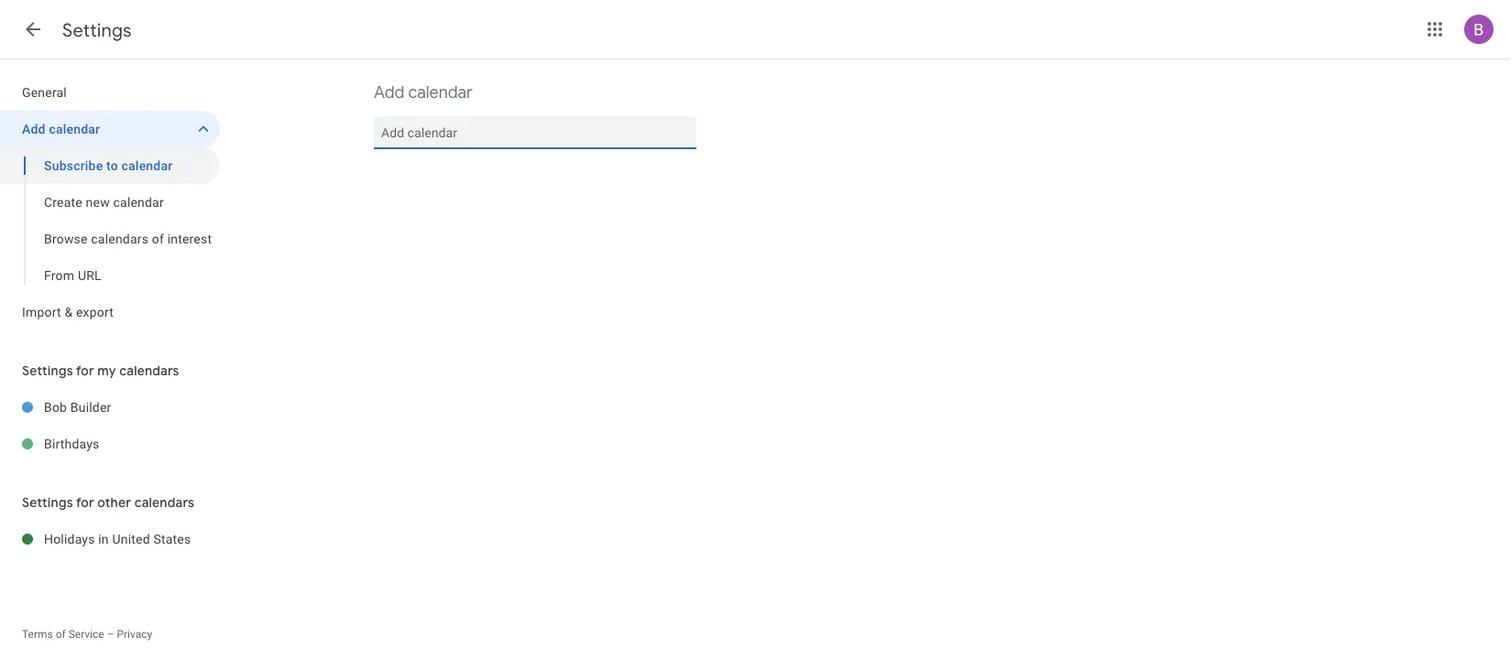 Task type: describe. For each thing, give the bounding box(es) containing it.
for for other
[[76, 495, 94, 511]]

go back image
[[22, 18, 44, 40]]

import & export
[[22, 305, 114, 320]]

url
[[78, 268, 101, 283]]

1 horizontal spatial add
[[374, 82, 405, 103]]

states
[[153, 532, 191, 547]]

settings for settings
[[62, 18, 132, 42]]

export
[[76, 305, 114, 320]]

holidays in united states tree item
[[0, 522, 220, 558]]

united
[[112, 532, 150, 547]]

interest
[[167, 231, 212, 247]]

tree containing general
[[0, 74, 220, 331]]

of inside group
[[152, 231, 164, 247]]

new
[[86, 195, 110, 210]]

0 vertical spatial add calendar
[[374, 82, 473, 103]]

privacy
[[117, 629, 152, 642]]

settings for my calendars tree
[[0, 390, 220, 463]]

bob
[[44, 400, 67, 415]]

bob builder
[[44, 400, 111, 415]]

other
[[97, 495, 131, 511]]

settings for settings for other calendars
[[22, 495, 73, 511]]

from url
[[44, 268, 101, 283]]

builder
[[70, 400, 111, 415]]

terms of service – privacy
[[22, 629, 152, 642]]

service
[[68, 629, 104, 642]]

birthdays
[[44, 437, 99, 452]]

import
[[22, 305, 61, 320]]

group containing subscribe to calendar
[[0, 148, 220, 294]]

create
[[44, 195, 82, 210]]

terms
[[22, 629, 53, 642]]

calendars for other
[[134, 495, 194, 511]]

browse calendars of interest
[[44, 231, 212, 247]]

settings heading
[[62, 18, 132, 42]]

create new calendar
[[44, 195, 164, 210]]

from
[[44, 268, 74, 283]]

holidays in united states link
[[44, 522, 220, 558]]

settings for other calendars
[[22, 495, 194, 511]]



Task type: locate. For each thing, give the bounding box(es) containing it.
0 vertical spatial settings
[[62, 18, 132, 42]]

general
[[22, 85, 67, 100]]

settings for my calendars
[[22, 363, 179, 379]]

add inside add calendar 'tree item'
[[22, 121, 46, 137]]

in
[[98, 532, 109, 547]]

1 vertical spatial add
[[22, 121, 46, 137]]

subscribe
[[44, 158, 103, 173]]

settings right go back icon
[[62, 18, 132, 42]]

tree
[[0, 74, 220, 331]]

bob builder tree item
[[0, 390, 220, 426]]

for for my
[[76, 363, 94, 379]]

for left other
[[76, 495, 94, 511]]

0 horizontal spatial add calendar
[[22, 121, 100, 137]]

calendar inside add calendar 'tree item'
[[49, 121, 100, 137]]

settings up holidays
[[22, 495, 73, 511]]

of right terms
[[56, 629, 66, 642]]

settings
[[62, 18, 132, 42], [22, 363, 73, 379], [22, 495, 73, 511]]

of
[[152, 231, 164, 247], [56, 629, 66, 642]]

2 vertical spatial calendars
[[134, 495, 194, 511]]

calendars up states
[[134, 495, 194, 511]]

0 horizontal spatial of
[[56, 629, 66, 642]]

calendars inside group
[[91, 231, 149, 247]]

0 vertical spatial of
[[152, 231, 164, 247]]

calendars
[[91, 231, 149, 247], [119, 363, 179, 379], [134, 495, 194, 511]]

1 horizontal spatial of
[[152, 231, 164, 247]]

1 horizontal spatial add calendar
[[374, 82, 473, 103]]

group
[[0, 148, 220, 294]]

0 vertical spatial calendars
[[91, 231, 149, 247]]

to
[[106, 158, 118, 173]]

privacy link
[[117, 629, 152, 642]]

browse
[[44, 231, 88, 247]]

calendars right "my"
[[119, 363, 179, 379]]

&
[[65, 305, 73, 320]]

–
[[107, 629, 114, 642]]

1 vertical spatial of
[[56, 629, 66, 642]]

1 vertical spatial for
[[76, 495, 94, 511]]

subscribe to calendar
[[44, 158, 173, 173]]

1 for from the top
[[76, 363, 94, 379]]

calendars down create new calendar
[[91, 231, 149, 247]]

add calendar inside 'tree item'
[[22, 121, 100, 137]]

1 vertical spatial calendars
[[119, 363, 179, 379]]

holidays
[[44, 532, 95, 547]]

birthdays link
[[44, 426, 220, 463]]

settings for settings for my calendars
[[22, 363, 73, 379]]

my
[[97, 363, 116, 379]]

calendar
[[408, 82, 473, 103], [49, 121, 100, 137], [121, 158, 173, 173], [113, 195, 164, 210]]

of left interest
[[152, 231, 164, 247]]

1 vertical spatial settings
[[22, 363, 73, 379]]

add calendar
[[374, 82, 473, 103], [22, 121, 100, 137]]

for
[[76, 363, 94, 379], [76, 495, 94, 511]]

add
[[374, 82, 405, 103], [22, 121, 46, 137]]

0 vertical spatial add
[[374, 82, 405, 103]]

2 vertical spatial settings
[[22, 495, 73, 511]]

calendars for my
[[119, 363, 179, 379]]

birthdays tree item
[[0, 426, 220, 463]]

Add calendar text field
[[381, 116, 689, 149]]

add calendar tree item
[[0, 111, 220, 148]]

holidays in united states
[[44, 532, 191, 547]]

terms of service link
[[22, 629, 104, 642]]

settings up bob
[[22, 363, 73, 379]]

0 horizontal spatial add
[[22, 121, 46, 137]]

2 for from the top
[[76, 495, 94, 511]]

for left "my"
[[76, 363, 94, 379]]

1 vertical spatial add calendar
[[22, 121, 100, 137]]

0 vertical spatial for
[[76, 363, 94, 379]]



Task type: vqa. For each thing, say whether or not it's contained in the screenshot.
In
yes



